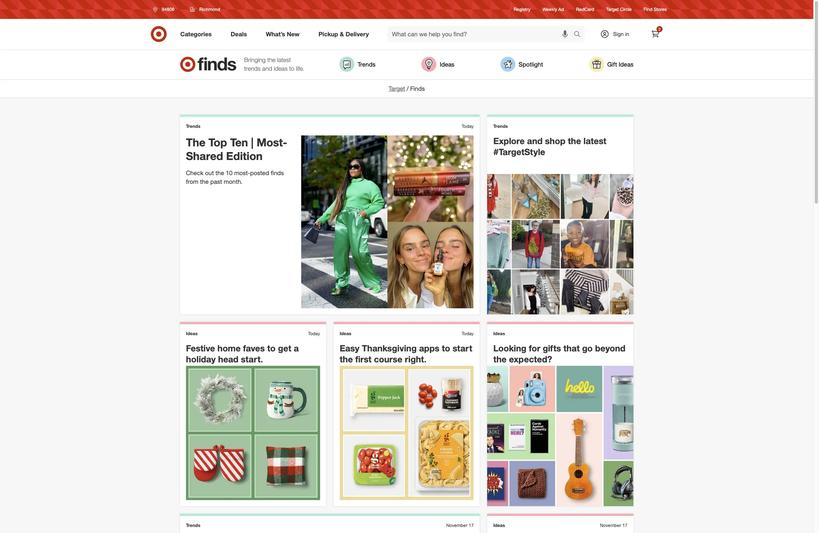 Task type: describe. For each thing, give the bounding box(es) containing it.
and inside the explore and shop the latest #targetstyle
[[528, 135, 543, 146]]

circle
[[620, 7, 632, 12]]

2 link
[[648, 26, 664, 42]]

categories
[[180, 30, 212, 38]]

the
[[186, 135, 206, 149]]

go
[[583, 343, 593, 353]]

bringing
[[244, 56, 266, 64]]

what's
[[266, 30, 285, 38]]

registry link
[[514, 6, 531, 13]]

sign in
[[614, 31, 630, 37]]

november 17 for trends
[[447, 522, 474, 528]]

course
[[374, 354, 403, 364]]

start
[[453, 343, 473, 353]]

explore
[[494, 135, 525, 146]]

&
[[340, 30, 344, 38]]

weekly ad link
[[543, 6, 564, 13]]

sign
[[614, 31, 624, 37]]

deals
[[231, 30, 247, 38]]

to for a
[[267, 343, 276, 353]]

target for target circle
[[607, 7, 619, 12]]

start.
[[241, 354, 263, 364]]

to for the
[[442, 343, 451, 353]]

search
[[571, 31, 589, 38]]

expected?
[[509, 354, 553, 364]]

94806
[[162, 6, 175, 12]]

today for festive home faves to get a holiday head start.
[[308, 331, 320, 336]]

the down out in the left top of the page
[[200, 178, 209, 185]]

ad
[[559, 7, 564, 12]]

gift ideas link
[[590, 57, 634, 72]]

stores
[[654, 7, 667, 12]]

delivery
[[346, 30, 369, 38]]

the inside looking for gifts that go beyond the expected?
[[494, 354, 507, 364]]

17 for trends
[[469, 522, 474, 528]]

easy thanksgiving apps to start the first course right.
[[340, 343, 473, 364]]

month.
[[224, 178, 243, 185]]

a
[[294, 343, 299, 353]]

10
[[226, 169, 233, 177]]

finds
[[411, 85, 425, 92]]

november 17 for ideas
[[600, 522, 628, 528]]

november for ideas
[[600, 522, 622, 528]]

find stores
[[644, 7, 667, 12]]

redcard link
[[577, 6, 595, 13]]

right.
[[405, 354, 427, 364]]

festive
[[186, 343, 215, 353]]

top
[[209, 135, 227, 149]]

registry
[[514, 7, 531, 12]]

collage of gift ideas image
[[488, 366, 634, 506]]

deals link
[[224, 26, 257, 42]]

what's new link
[[260, 26, 309, 42]]

weekly ad
[[543, 7, 564, 12]]

check
[[186, 169, 204, 177]]

94806 button
[[148, 3, 182, 16]]

first
[[356, 354, 372, 364]]

pickup & delivery link
[[312, 26, 379, 42]]

redcard
[[577, 7, 595, 12]]

festive home faves to get a holiday head start.
[[186, 343, 299, 364]]

november for trends
[[447, 522, 468, 528]]

ideas
[[274, 65, 288, 72]]

looking
[[494, 343, 527, 353]]

/
[[407, 85, 409, 92]]

shop
[[545, 135, 566, 146]]

spotlight
[[519, 60, 543, 68]]

ten
[[230, 135, 248, 149]]

most-
[[234, 169, 250, 177]]

new
[[287, 30, 300, 38]]

looking for gifts that go beyond the expected?
[[494, 343, 626, 364]]

gift
[[608, 60, 618, 68]]

What can we help you find? suggestions appear below search field
[[388, 26, 576, 42]]



Task type: locate. For each thing, give the bounding box(es) containing it.
1 vertical spatial and
[[528, 135, 543, 146]]

and left ideas
[[262, 65, 272, 72]]

the
[[268, 56, 276, 64], [568, 135, 582, 146], [216, 169, 224, 177], [200, 178, 209, 185], [340, 354, 353, 364], [494, 354, 507, 364]]

2 november 17 from the left
[[600, 522, 628, 528]]

1 vertical spatial target
[[389, 85, 405, 92]]

beyond
[[596, 343, 626, 353]]

easy thanksgiving apps to start the first course right. image
[[340, 366, 474, 500]]

1 november 17 from the left
[[447, 522, 474, 528]]

the right shop
[[568, 135, 582, 146]]

0 vertical spatial target
[[607, 7, 619, 12]]

17 for ideas
[[623, 522, 628, 528]]

to left life.
[[289, 65, 295, 72]]

home
[[218, 343, 241, 353]]

1 horizontal spatial target
[[607, 7, 619, 12]]

the down easy
[[340, 354, 353, 364]]

1 horizontal spatial to
[[289, 65, 295, 72]]

to left get
[[267, 343, 276, 353]]

1 horizontal spatial november
[[600, 522, 622, 528]]

1 17 from the left
[[469, 522, 474, 528]]

sign in link
[[594, 26, 642, 42]]

and inside bringing the latest trends and ideas to life.
[[262, 65, 272, 72]]

latest inside bringing the latest trends and ideas to life.
[[277, 56, 291, 64]]

easy
[[340, 343, 360, 353]]

target for target / finds
[[389, 85, 405, 92]]

to inside festive home faves to get a holiday head start.
[[267, 343, 276, 353]]

1 horizontal spatial and
[[528, 135, 543, 146]]

latest inside the explore and shop the latest #targetstyle
[[584, 135, 607, 146]]

life.
[[296, 65, 304, 72]]

check out the 10 most-posted finds from the past month.
[[186, 169, 284, 185]]

search button
[[571, 26, 589, 44]]

find
[[644, 7, 653, 12]]

ideas link
[[422, 57, 455, 72]]

categories link
[[174, 26, 221, 42]]

the left 10
[[216, 169, 224, 177]]

0 horizontal spatial november
[[447, 522, 468, 528]]

finds
[[271, 169, 284, 177]]

trends
[[244, 65, 261, 72]]

|
[[251, 135, 254, 149]]

that
[[564, 343, 580, 353]]

0 horizontal spatial 17
[[469, 522, 474, 528]]

0 vertical spatial and
[[262, 65, 272, 72]]

find stores link
[[644, 6, 667, 13]]

faves
[[243, 343, 265, 353]]

0 vertical spatial latest
[[277, 56, 291, 64]]

for
[[529, 343, 541, 353]]

pickup & delivery
[[319, 30, 369, 38]]

richmond
[[199, 6, 220, 12]]

0 horizontal spatial to
[[267, 343, 276, 353]]

2 horizontal spatial to
[[442, 343, 451, 353]]

from
[[186, 178, 199, 185]]

gift ideas
[[608, 60, 634, 68]]

festive home faves to get a holiday head start. image
[[186, 366, 320, 500]]

0 horizontal spatial target
[[389, 85, 405, 92]]

and up #targetstyle
[[528, 135, 543, 146]]

shared
[[186, 149, 223, 163]]

17
[[469, 522, 474, 528], [623, 522, 628, 528]]

collage of people showing off their #targetstyle image
[[488, 174, 634, 314]]

0 horizontal spatial november 17
[[447, 522, 474, 528]]

get
[[278, 343, 292, 353]]

november
[[447, 522, 468, 528], [600, 522, 622, 528]]

thanksgiving
[[362, 343, 417, 353]]

1 horizontal spatial november 17
[[600, 522, 628, 528]]

1 horizontal spatial 17
[[623, 522, 628, 528]]

0 horizontal spatial and
[[262, 65, 272, 72]]

#targetstyle
[[494, 146, 546, 157]]

today for easy thanksgiving apps to start the first course right.
[[462, 331, 474, 336]]

target finds image
[[180, 57, 237, 72]]

to left start
[[442, 343, 451, 353]]

past
[[210, 178, 222, 185]]

posted
[[250, 169, 269, 177]]

2
[[659, 27, 661, 31]]

0 horizontal spatial latest
[[277, 56, 291, 64]]

pickup
[[319, 30, 338, 38]]

2 november from the left
[[600, 522, 622, 528]]

the inside "easy thanksgiving apps to start the first course right."
[[340, 354, 353, 364]]

the top ten | most-shared edition image
[[301, 135, 474, 308]]

gifts
[[543, 343, 562, 353]]

trends link
[[340, 57, 376, 72]]

target left circle
[[607, 7, 619, 12]]

target left /
[[389, 85, 405, 92]]

the top ten | most- shared edition
[[186, 135, 288, 163]]

the up ideas
[[268, 56, 276, 64]]

weekly
[[543, 7, 558, 12]]

latest
[[277, 56, 291, 64], [584, 135, 607, 146]]

target
[[607, 7, 619, 12], [389, 85, 405, 92]]

to inside "easy thanksgiving apps to start the first course right."
[[442, 343, 451, 353]]

to
[[289, 65, 295, 72], [267, 343, 276, 353], [442, 343, 451, 353]]

target / finds
[[389, 85, 425, 92]]

holiday
[[186, 354, 216, 364]]

the down looking
[[494, 354, 507, 364]]

what's new
[[266, 30, 300, 38]]

out
[[205, 169, 214, 177]]

the inside the explore and shop the latest #targetstyle
[[568, 135, 582, 146]]

most-
[[257, 135, 288, 149]]

ideas
[[440, 60, 455, 68], [619, 60, 634, 68], [186, 331, 198, 336], [340, 331, 352, 336], [494, 331, 505, 336], [494, 522, 505, 528]]

richmond button
[[186, 3, 225, 16]]

edition
[[226, 149, 263, 163]]

in
[[626, 31, 630, 37]]

head
[[218, 354, 239, 364]]

bringing the latest trends and ideas to life.
[[244, 56, 304, 72]]

1 november from the left
[[447, 522, 468, 528]]

target circle link
[[607, 6, 632, 13]]

apps
[[419, 343, 440, 353]]

november 17
[[447, 522, 474, 528], [600, 522, 628, 528]]

trends
[[358, 60, 376, 68], [186, 123, 201, 129], [494, 123, 508, 129], [186, 522, 201, 528]]

2 17 from the left
[[623, 522, 628, 528]]

1 horizontal spatial latest
[[584, 135, 607, 146]]

spotlight link
[[501, 57, 543, 72]]

and
[[262, 65, 272, 72], [528, 135, 543, 146]]

the inside bringing the latest trends and ideas to life.
[[268, 56, 276, 64]]

today
[[462, 123, 474, 129], [308, 331, 320, 336], [462, 331, 474, 336]]

target circle
[[607, 7, 632, 12]]

1 vertical spatial latest
[[584, 135, 607, 146]]

explore and shop the latest #targetstyle
[[494, 135, 607, 157]]

to inside bringing the latest trends and ideas to life.
[[289, 65, 295, 72]]

target link
[[389, 85, 405, 92]]



Task type: vqa. For each thing, say whether or not it's contained in the screenshot.
reg
no



